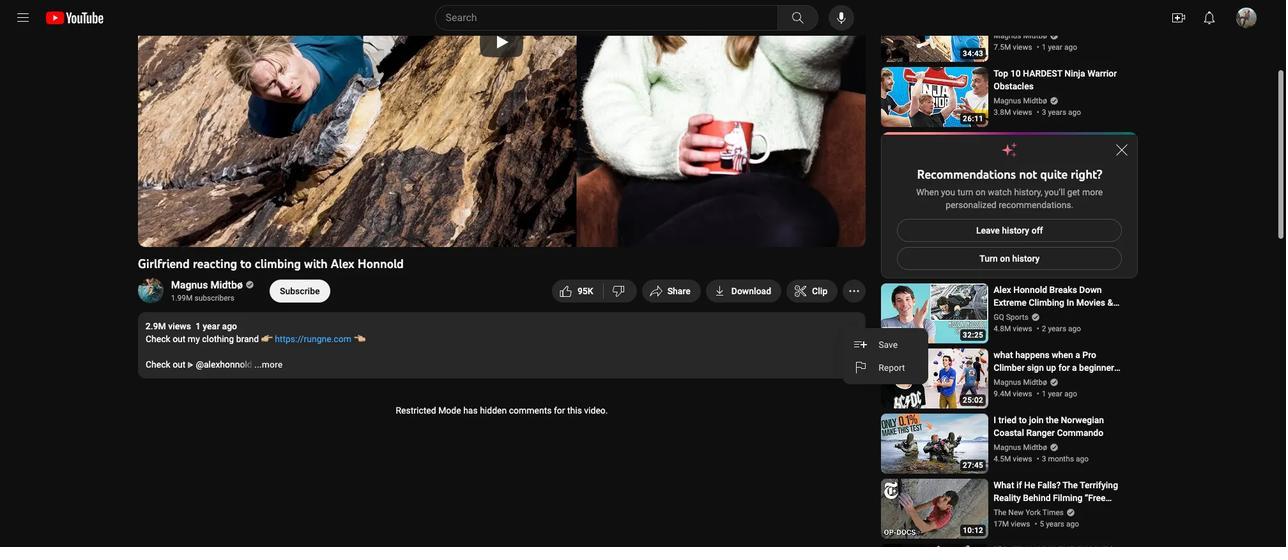 Task type: locate. For each thing, give the bounding box(es) containing it.
0 vertical spatial year
[[1048, 43, 1063, 52]]

1 vertical spatial 5
[[1040, 520, 1044, 529]]

9.4m
[[994, 390, 1011, 399]]

0 vertical spatial to
[[241, 256, 252, 272]]

views for 17m views
[[1011, 520, 1031, 529]]

0 vertical spatial check
[[146, 334, 170, 344]]

on inside button
[[1000, 254, 1010, 264]]

1 horizontal spatial for
[[1059, 363, 1070, 373]]

2 vertical spatial year
[[1048, 390, 1063, 399]]

views for 9.4m views
[[1013, 390, 1033, 399]]

1 horizontal spatial honnold
[[1014, 285, 1048, 295]]

history inside button
[[1013, 254, 1040, 264]]

out inside 👈🏼 check out ⌲ @alexhonnold
[[172, 360, 185, 370]]

magnus midtbø link
[[171, 279, 244, 293]]

history
[[1002, 226, 1030, 236], [1013, 254, 1040, 264]]

0 vertical spatial history
[[1002, 226, 1030, 236]]

magnus up 3.8m
[[994, 97, 1022, 105]]

views for 4.5m views
[[1013, 455, 1033, 464]]

0 vertical spatial for
[[1059, 363, 1070, 373]]

this
[[567, 406, 582, 416]]

views for 2.9m views
[[168, 321, 191, 332]]

1 check from the top
[[146, 334, 170, 344]]

|
[[1007, 311, 1010, 321], [1017, 506, 1019, 516]]

0 vertical spatial 5
[[583, 286, 588, 297]]

magnus for top
[[994, 97, 1022, 105]]

years for climbing
[[1048, 325, 1067, 334]]

gq up 4.8m views
[[1012, 311, 1024, 321]]

check out my clothing brand 👉🏼 https://rungne.com
[[146, 334, 351, 344]]

2
[[1042, 325, 1046, 334]]

1 for 7.5m views
[[1042, 43, 1046, 52]]

2 3 from the top
[[1042, 455, 1046, 464]]

years down times
[[1046, 520, 1065, 529]]

1 up hardest
[[1042, 43, 1046, 52]]

turn on history
[[980, 254, 1040, 264]]

the inside "what if he falls? the terrifying reality behind filming "free solo" | op-docs"
[[1063, 481, 1078, 491]]

magnus midtbø for i
[[994, 444, 1048, 452]]

| left op-
[[1017, 506, 1019, 516]]

ago right the months
[[1076, 455, 1089, 464]]

girlfriend
[[138, 256, 190, 272]]

years right 2 on the right bottom of page
[[1048, 325, 1067, 334]]

1 3 from the top
[[1042, 108, 1046, 117]]

1 year ago up clothing
[[196, 321, 237, 332]]

👉🏼
[[261, 334, 273, 344]]

1 vertical spatial honnold
[[1014, 285, 1048, 295]]

0 horizontal spatial the
[[994, 509, 1007, 518]]

0 vertical spatial the
[[1063, 481, 1078, 491]]

magnus midtbø up "3.8m views"
[[994, 97, 1048, 105]]

0 horizontal spatial to
[[241, 256, 252, 272]]

1 vertical spatial on
[[1000, 254, 1010, 264]]

27 minutes, 45 seconds element
[[963, 461, 984, 470]]

subscribe button
[[270, 280, 330, 303]]

out left ⌲
[[172, 360, 185, 370]]

the up 17m
[[994, 509, 1007, 518]]

1 horizontal spatial alex
[[994, 285, 1012, 295]]

views right the 4.5m
[[1013, 455, 1033, 464]]

with
[[304, 256, 328, 272]]

1 vertical spatial for
[[554, 406, 565, 416]]

pro
[[1083, 350, 1097, 360]]

3 for norwegian
[[1042, 455, 1046, 464]]

midtbø up "3.8m views"
[[1023, 97, 1048, 105]]

i
[[994, 415, 997, 426]]

check left ⌲
[[146, 360, 170, 370]]

you'll
[[1045, 187, 1065, 197]]

26:11 link
[[881, 67, 989, 128]]

filming
[[1053, 493, 1083, 504]]

1 horizontal spatial gq
[[1012, 311, 1024, 321]]

to inside 'i tried to join the norwegian coastal ranger commando'
[[1019, 415, 1027, 426]]

1 vertical spatial to
[[1019, 415, 1027, 426]]

1 year ago up ninja
[[1042, 43, 1078, 52]]

views up my
[[168, 321, 191, 332]]

on inside recommendations not quite right? when you turn on watch history, you'll get more personalized recommendations.
[[976, 187, 986, 197]]

when
[[917, 187, 939, 197]]

views down new
[[1011, 520, 1031, 529]]

breaks
[[1050, 285, 1077, 295]]

history down off in the right of the page
[[1013, 254, 1040, 264]]

for left this
[[554, 406, 565, 416]]

alex right with
[[331, 256, 354, 272]]

report
[[879, 363, 905, 373]]

1 horizontal spatial |
[[1017, 506, 1019, 516]]

midtbø up 7.5m views
[[1023, 31, 1048, 40]]

magnus up 9.4m on the bottom right of page
[[994, 378, 1022, 387]]

top
[[994, 68, 1009, 79]]

@alexhonnold
[[196, 360, 252, 370]]

Share text field
[[668, 286, 691, 297]]

3 left the months
[[1042, 455, 1046, 464]]

sports
[[1026, 311, 1053, 321], [1006, 313, 1029, 322]]

0 vertical spatial out
[[172, 334, 185, 344]]

warrior
[[1088, 68, 1117, 79]]

32 minutes, 25 seconds element
[[963, 331, 984, 340]]

1 vertical spatial a
[[1072, 363, 1077, 373]]

magnus midtbø up the 4.5m views at bottom right
[[994, 444, 1048, 452]]

1 horizontal spatial the
[[1063, 481, 1078, 491]]

personalized
[[946, 200, 997, 210]]

a left pro
[[1076, 350, 1081, 360]]

check down "2.9m"
[[146, 334, 170, 344]]

ago up clothing
[[222, 321, 237, 332]]

views for 7.5m views
[[1013, 43, 1033, 52]]

download
[[732, 286, 771, 297]]

10 minutes, 12 seconds element
[[963, 527, 984, 536]]

list box
[[843, 328, 928, 385]]

1 year ago
[[1042, 43, 1078, 52], [196, 321, 237, 332], [1042, 390, 1078, 399]]

my
[[188, 334, 200, 344]]

the
[[1063, 481, 1078, 491], [994, 509, 1007, 518]]

1 vertical spatial alex
[[994, 285, 1012, 295]]

share button
[[642, 280, 701, 303]]

1 vertical spatial |
[[1017, 506, 1019, 516]]

25 minutes, 2 seconds element
[[963, 396, 984, 405]]

this transparent engine is fascinating (how engines work) - smarter every day 292 by smartereveryday 183,329 views 5 hours ago 24 minutes element
[[994, 545, 1123, 548]]

2 vertical spatial 1
[[1042, 390, 1046, 399]]

ago down in on the right
[[1069, 325, 1081, 334]]

when
[[1052, 350, 1074, 360]]

1 up my
[[196, 321, 201, 332]]

out left my
[[172, 334, 185, 344]]

0 horizontal spatial 5
[[583, 286, 588, 297]]

year up clothing
[[203, 321, 220, 332]]

0 vertical spatial on
[[976, 187, 986, 197]]

10:12
[[963, 527, 984, 536]]

0 vertical spatial a
[[1076, 350, 1081, 360]]

0 vertical spatial |
[[1007, 311, 1010, 321]]

ago up this transparent engine is fascinating (how engines work) - smarter every day 292 by smartereveryday 183,329 views 5 hours ago 24 minutes element
[[1067, 520, 1079, 529]]

alex inside alex honnold breaks down extreme climbing in movies & tv | gq sports
[[994, 285, 1012, 295]]

solo"
[[994, 506, 1015, 516]]

alex
[[331, 256, 354, 272], [994, 285, 1012, 295]]

midtbø up subscribers
[[211, 279, 243, 291]]

for down the when
[[1059, 363, 1070, 373]]

alex up the extreme
[[994, 285, 1012, 295]]

midtbø down sign
[[1023, 378, 1048, 387]]

year up hardest
[[1048, 43, 1063, 52]]

2.9m
[[146, 321, 166, 332]]

save option
[[843, 334, 928, 357]]

midtbø down ranger
[[1023, 444, 1048, 452]]

sports up 2 on the right bottom of page
[[1026, 311, 1053, 321]]

ago up norwegian
[[1065, 390, 1078, 399]]

1 vertical spatial out
[[172, 360, 185, 370]]

sports up 4.8m views
[[1006, 313, 1029, 322]]

views right 7.5m
[[1013, 43, 1033, 52]]

obstacles
[[994, 81, 1034, 91]]

gq inside alex honnold breaks down extreme climbing in movies & tv | gq sports
[[1012, 311, 1024, 321]]

turn
[[958, 187, 974, 197]]

ago up ninja
[[1065, 43, 1078, 52]]

9.4m views
[[994, 390, 1033, 399]]

gq up 4.8m
[[994, 313, 1004, 322]]

york
[[1026, 509, 1041, 518]]

check
[[146, 334, 170, 344], [146, 360, 170, 370]]

gq sports
[[994, 313, 1029, 322]]

0 vertical spatial alex
[[331, 256, 354, 272]]

magnus for i
[[994, 444, 1022, 452]]

clip
[[812, 286, 828, 297]]

0 vertical spatial 1 year ago
[[1042, 43, 1078, 52]]

k
[[588, 286, 594, 297]]

out
[[172, 334, 185, 344], [172, 360, 185, 370]]

2 vertical spatial 1 year ago
[[1042, 390, 1078, 399]]

26 minutes, 11 seconds element
[[963, 114, 984, 123]]

views right 3.8m
[[1013, 108, 1033, 117]]

1 vertical spatial 3
[[1042, 455, 1046, 464]]

climber
[[994, 363, 1025, 373]]

| inside alex honnold breaks down extreme climbing in movies & tv | gq sports
[[1007, 311, 1010, 321]]

magnus midtbø up 9.4m views
[[994, 378, 1048, 387]]

a down the when
[[1072, 363, 1077, 373]]

27:45
[[963, 461, 984, 470]]

1 vertical spatial history
[[1013, 254, 1040, 264]]

years for obstacles
[[1048, 108, 1067, 117]]

ninja
[[1065, 68, 1086, 79]]

1 vertical spatial year
[[203, 321, 220, 332]]

magnus up the 4.5m
[[994, 444, 1022, 452]]

2.9m views
[[146, 321, 191, 332]]

the up filming on the bottom
[[1063, 481, 1078, 491]]

👈🏼
[[353, 334, 365, 344]]

34 minutes, 43 seconds element
[[963, 49, 984, 58]]

history inside button
[[1002, 226, 1030, 236]]

1
[[1042, 43, 1046, 52], [196, 321, 201, 332], [1042, 390, 1046, 399]]

1.99 million subscribers element
[[171, 293, 252, 304]]

0 horizontal spatial honnold
[[358, 256, 404, 272]]

1.99m subscribers
[[171, 294, 234, 303]]

sports inside alex honnold breaks down extreme climbing in movies & tv | gq sports
[[1026, 311, 1053, 321]]

magnus midtbø
[[994, 31, 1048, 40], [994, 97, 1048, 105], [171, 279, 243, 291], [994, 378, 1048, 387], [994, 444, 1048, 452]]

3.8m views
[[994, 108, 1033, 117]]

0 horizontal spatial |
[[1007, 311, 1010, 321]]

he
[[1025, 481, 1036, 491]]

recommendations
[[917, 167, 1016, 182]]

| right tv
[[1007, 311, 1010, 321]]

1 for 9.4m views
[[1042, 390, 1046, 399]]

save
[[879, 340, 898, 350]]

https://rungne.com
[[275, 334, 351, 344]]

join
[[1029, 415, 1044, 426]]

midtbø for what
[[1023, 378, 1048, 387]]

2 vertical spatial years
[[1046, 520, 1065, 529]]

0 vertical spatial years
[[1048, 108, 1067, 117]]

None search field
[[412, 5, 821, 31]]

1 horizontal spatial to
[[1019, 415, 1027, 426]]

0 vertical spatial 1
[[1042, 43, 1046, 52]]

1 year ago down 'what happens when a pro climber sign up for a beginner course'
[[1042, 390, 1078, 399]]

magnus up 7.5m
[[994, 31, 1022, 40]]

9
[[578, 286, 583, 297]]

to left "join"
[[1019, 415, 1027, 426]]

commando
[[1057, 428, 1104, 438]]

2 check from the top
[[146, 360, 170, 370]]

2 out from the top
[[172, 360, 185, 370]]

to
[[241, 256, 252, 272], [1019, 415, 1027, 426]]

17m
[[994, 520, 1009, 529]]

ago for alex honnold breaks down extreme climbing in movies & tv | gq sports
[[1069, 325, 1081, 334]]

hidden
[[480, 406, 507, 416]]

1 year ago for 7.5m views
[[1042, 43, 1078, 52]]

on
[[976, 187, 986, 197], [1000, 254, 1010, 264]]

years down top 10 hardest ninja warrior obstacles by magnus midtbø 3,884,632 views 3 years ago 26 minutes element on the top right
[[1048, 108, 1067, 117]]

4.8m views
[[994, 325, 1033, 334]]

magnus up 1.99m
[[171, 279, 208, 291]]

3 right "3.8m views"
[[1042, 108, 1046, 117]]

ago down top 10 hardest ninja warrior obstacles by magnus midtbø 3,884,632 views 3 years ago 26 minutes element on the top right
[[1069, 108, 1081, 117]]

1 vertical spatial check
[[146, 360, 170, 370]]

the new york times
[[994, 509, 1064, 518]]

leave history off
[[977, 226, 1043, 236]]

reacting
[[193, 256, 237, 272]]

34:43 link
[[881, 2, 989, 63]]

tv
[[994, 311, 1005, 321]]

1 up "join"
[[1042, 390, 1046, 399]]

history left off in the right of the page
[[1002, 226, 1030, 236]]

0 horizontal spatial on
[[976, 187, 986, 197]]

0 vertical spatial 3
[[1042, 108, 1046, 117]]

for
[[1059, 363, 1070, 373], [554, 406, 565, 416]]

top 10 hardest ninja warrior obstacles
[[994, 68, 1117, 91]]

views down the gq sports
[[1013, 325, 1033, 334]]

views right 9.4m on the bottom right of page
[[1013, 390, 1033, 399]]

0 horizontal spatial for
[[554, 406, 565, 416]]

Clip text field
[[812, 286, 828, 297]]

year down 'what happens when a pro climber sign up for a beginner course'
[[1048, 390, 1063, 399]]

1 out from the top
[[172, 334, 185, 344]]

1 vertical spatial years
[[1048, 325, 1067, 334]]

to right reacting
[[241, 256, 252, 272]]

3 for obstacles
[[1042, 108, 1046, 117]]

honnold
[[358, 256, 404, 272], [1014, 285, 1048, 295]]

1 horizontal spatial 5
[[1040, 520, 1044, 529]]

docs
[[1036, 506, 1056, 516]]

down
[[1080, 285, 1102, 295]]

1 horizontal spatial on
[[1000, 254, 1010, 264]]



Task type: vqa. For each thing, say whether or not it's contained in the screenshot.


Task type: describe. For each thing, give the bounding box(es) containing it.
times
[[1043, 509, 1064, 518]]

op-
[[1022, 506, 1036, 516]]

4.5m
[[994, 455, 1011, 464]]

up
[[1047, 363, 1057, 373]]

leave history off button
[[897, 219, 1122, 242]]

right?
[[1071, 167, 1103, 182]]

get
[[1068, 187, 1080, 197]]

reality
[[994, 493, 1021, 504]]

falls?
[[1038, 481, 1061, 491]]

list box containing save
[[843, 328, 928, 385]]

&
[[1108, 298, 1114, 308]]

ago for i tried to join the norwegian coastal ranger commando
[[1076, 455, 1089, 464]]

...more
[[254, 360, 282, 370]]

magnus midtbø for what
[[994, 378, 1048, 387]]

magnus for what
[[994, 378, 1022, 387]]

https://rungne.com link
[[275, 334, 351, 344]]

7.5m views
[[994, 43, 1033, 52]]

i tried to join the norwegian coastal ranger commando
[[994, 415, 1104, 438]]

for inside 'what happens when a pro climber sign up for a beginner course'
[[1059, 363, 1070, 373]]

Turn on history text field
[[980, 254, 1040, 264]]

avatar image image
[[1237, 8, 1257, 28]]

download button
[[706, 280, 782, 303]]

tried
[[999, 415, 1017, 426]]

magnus midtbø up 1.99m subscribers
[[171, 279, 243, 291]]

subscribers
[[195, 294, 234, 303]]

1 year ago for 9.4m views
[[1042, 390, 1078, 399]]

months
[[1048, 455, 1074, 464]]

more
[[1083, 187, 1103, 197]]

year for 9.4m views
[[1048, 390, 1063, 399]]

i tried to join the norwegian coastal ranger commando by magnus midtbø 4,575,651 views 3 months ago 27 minutes element
[[994, 414, 1123, 440]]

ago for top 10 hardest ninja warrior obstacles
[[1069, 108, 1081, 117]]

what happens when a pro climber sign up for a beginner course
[[994, 350, 1115, 386]]

history,
[[1015, 187, 1043, 197]]

has
[[463, 406, 478, 416]]

alex honnold breaks down extreme climbing in movies & tv | gq sports by gq sports 4,899,459 views 2 years ago 32 minutes element
[[994, 284, 1123, 321]]

Search text field
[[446, 10, 775, 26]]

alex honnold breaks down extreme climbing in movies & tv | gq sports
[[994, 285, 1114, 321]]

4.8m
[[994, 325, 1011, 334]]

climbing
[[255, 256, 301, 272]]

7.5m
[[994, 43, 1011, 52]]

views for 3.8m views
[[1013, 108, 1033, 117]]

what if he falls? the terrifying reality behind filming "free solo" | op-docs
[[994, 481, 1118, 516]]

1 vertical spatial the
[[994, 509, 1007, 518]]

off
[[1032, 226, 1043, 236]]

25:02 link
[[881, 349, 989, 410]]

what
[[994, 481, 1015, 491]]

sign
[[1027, 363, 1044, 373]]

what if he falls? the terrifying reality behind filming "free solo" | op-docs by the new york times 17,297,908 views 5 years ago 10 minutes, 12 seconds element
[[994, 479, 1123, 516]]

10
[[1011, 68, 1021, 79]]

32:25
[[963, 331, 984, 340]]

beginner
[[1080, 363, 1115, 373]]

brand
[[236, 334, 259, 344]]

what happens when a pro climber sign up for a beginner course by magnus midtbø 9,479,844 views 1 year ago 25 minutes element
[[994, 349, 1123, 386]]

years for terrifying
[[1046, 520, 1065, 529]]

midtbø for i
[[1023, 444, 1048, 452]]

26:11
[[963, 114, 984, 123]]

subscribe
[[280, 286, 320, 297]]

5 years ago
[[1040, 520, 1079, 529]]

to for climbing
[[241, 256, 252, 272]]

Leave history off text field
[[977, 226, 1043, 236]]

recommendations.
[[999, 200, 1074, 210]]

report option
[[843, 357, 928, 380]]

girlfriend reacting to climbing with alex honnold
[[138, 256, 404, 272]]

hardest
[[1023, 68, 1063, 79]]

honnold inside alex honnold breaks down extreme climbing in movies & tv | gq sports
[[1014, 285, 1048, 295]]

in
[[1067, 298, 1074, 308]]

you
[[941, 187, 956, 197]]

mode
[[439, 406, 461, 416]]

1 vertical spatial 1 year ago
[[196, 321, 237, 332]]

new
[[1009, 509, 1024, 518]]

what
[[994, 350, 1013, 360]]

clothing
[[202, 334, 234, 344]]

3.8m
[[994, 108, 1011, 117]]

views for 4.8m views
[[1013, 325, 1033, 334]]

watch
[[988, 187, 1012, 197]]

youtube video player element
[[138, 0, 866, 247]]

not
[[1019, 167, 1037, 182]]

midtbø for top
[[1023, 97, 1048, 105]]

...more button
[[254, 359, 282, 371]]

share
[[668, 286, 691, 297]]

magnus midtbø up 7.5m views
[[994, 31, 1048, 40]]

32:25 link
[[881, 284, 989, 345]]

Subscribe text field
[[280, 286, 320, 297]]

Download text field
[[732, 286, 771, 297]]

restricted mode has hidden comments for this video.
[[396, 406, 608, 416]]

behind
[[1023, 493, 1051, 504]]

10:12 link
[[881, 479, 989, 541]]

top 10 hardest ninja warrior obstacles by magnus midtbø 3,884,632 views 3 years ago 26 minutes element
[[994, 67, 1123, 93]]

check inside 👈🏼 check out ⌲ @alexhonnold
[[146, 360, 170, 370]]

ago for what if he falls? the terrifying reality behind filming "free solo" | op-docs
[[1067, 520, 1079, 529]]

27:45 link
[[881, 414, 989, 475]]

turn
[[980, 254, 998, 264]]

1 vertical spatial 1
[[196, 321, 201, 332]]

1.99m
[[171, 294, 193, 303]]

ago for what happens when a pro climber sign up for a beginner course
[[1065, 390, 1078, 399]]

coastal
[[994, 428, 1024, 438]]

ranger
[[1027, 428, 1055, 438]]

0 horizontal spatial gq
[[994, 313, 1004, 322]]

17m views
[[994, 520, 1031, 529]]

quite
[[1041, 167, 1068, 182]]

year for 7.5m views
[[1048, 43, 1063, 52]]

turn on history button
[[897, 247, 1122, 270]]

0 horizontal spatial alex
[[331, 256, 354, 272]]

| inside "what if he falls? the terrifying reality behind filming "free solo" | op-docs"
[[1017, 506, 1019, 516]]

0 vertical spatial honnold
[[358, 256, 404, 272]]

to for join
[[1019, 415, 1027, 426]]

2 years ago
[[1042, 325, 1081, 334]]

25:02
[[963, 396, 984, 405]]

magnus midtbø for top
[[994, 97, 1048, 105]]



